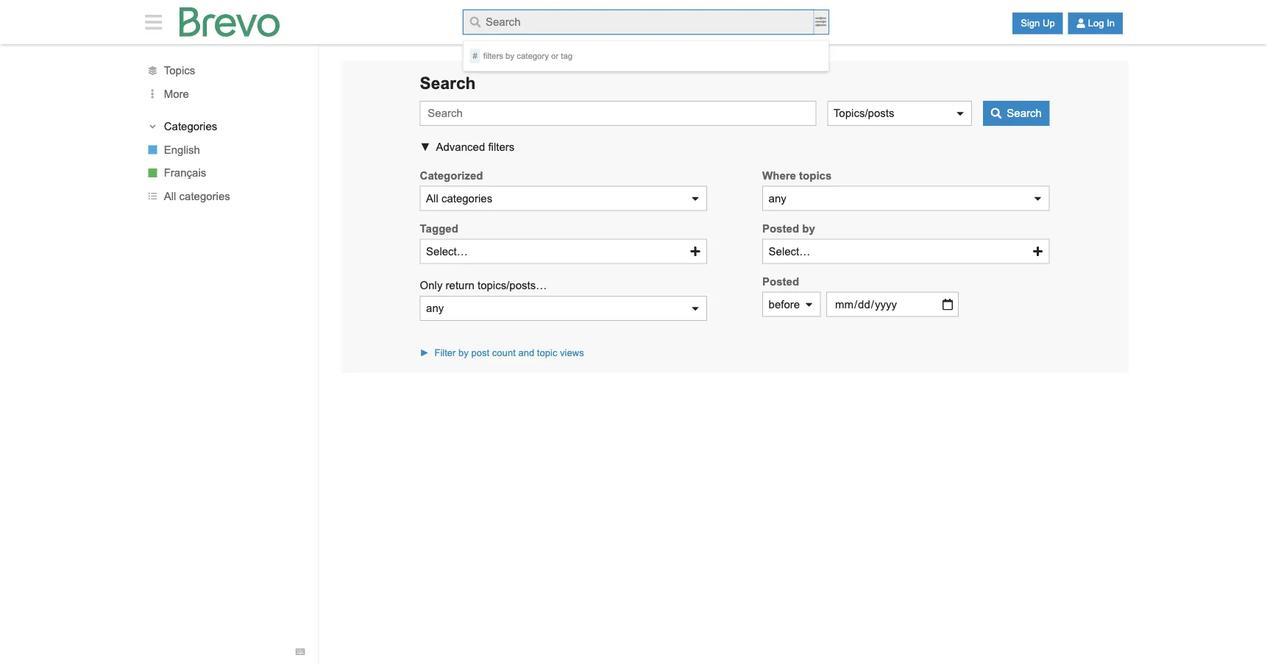 Task type: describe. For each thing, give the bounding box(es) containing it.
list image
[[148, 192, 157, 201]]

0 horizontal spatial search image
[[470, 17, 481, 28]]

posted by
[[763, 222, 816, 234]]

français
[[164, 167, 206, 179]]

brevo community image
[[180, 7, 280, 37]]

open advanced search image
[[816, 16, 827, 27]]

english
[[164, 144, 200, 156]]

0 horizontal spatial all categories
[[164, 190, 230, 202]]

up
[[1043, 17, 1056, 29]]

all inside search field
[[426, 192, 439, 204]]

topics
[[800, 169, 832, 181]]

views
[[560, 347, 584, 358]]

date date field
[[827, 292, 959, 317]]

posted for posted by
[[763, 222, 800, 234]]

categories
[[164, 121, 217, 133]]

tag
[[561, 51, 573, 60]]

layer group image
[[148, 66, 157, 75]]

before
[[769, 298, 800, 310]]

angle down image
[[148, 122, 157, 132]]

only
[[420, 279, 443, 291]]

select… for posted by
[[769, 245, 811, 257]]

advanced filters
[[436, 141, 515, 153]]

more
[[164, 88, 189, 100]]

where topics
[[763, 169, 832, 181]]

filter by post count and topic views
[[435, 347, 584, 358]]

1 horizontal spatial all categories
[[426, 192, 493, 204]]

posted for posted
[[763, 275, 800, 287]]

topics link
[[131, 59, 318, 82]]

where
[[763, 169, 797, 181]]

log
[[1089, 17, 1105, 29]]

all inside all categories link
[[164, 190, 176, 202]]

any for where
[[769, 192, 787, 204]]

keyboard shortcuts image
[[296, 647, 305, 657]]

topic
[[537, 347, 558, 358]]

by for posted by
[[803, 222, 816, 234]]

topics/posts…
[[478, 279, 547, 291]]

categorized
[[420, 169, 483, 181]]

ellipsis v image
[[145, 89, 160, 99]]

all categories link
[[131, 185, 318, 208]]

search image inside search button
[[991, 108, 1002, 119]]

hide sidebar image
[[141, 12, 166, 32]]

français link
[[131, 162, 318, 185]]

none search field inside search main content
[[341, 61, 1129, 373]]

search main content
[[131, 44, 1136, 666]]

return
[[446, 279, 475, 291]]

or
[[551, 51, 559, 60]]

0 vertical spatial by
[[506, 51, 515, 60]]

0 vertical spatial search
[[420, 74, 476, 93]]



Task type: vqa. For each thing, say whether or not it's contained in the screenshot.
Search main content
yes



Task type: locate. For each thing, give the bounding box(es) containing it.
search image
[[470, 17, 481, 28], [991, 108, 1002, 119]]

posted up before
[[763, 275, 800, 287]]

more button
[[131, 82, 318, 106]]

1 horizontal spatial search image
[[991, 108, 1002, 119]]

categories inside all categories link
[[179, 190, 230, 202]]

by
[[506, 51, 515, 60], [803, 222, 816, 234], [459, 347, 469, 358]]

user image
[[1077, 18, 1086, 28]]

and
[[519, 347, 535, 358]]

any down only at the top of the page
[[426, 302, 444, 314]]

filters for advanced
[[488, 141, 515, 153]]

topics
[[164, 64, 195, 77]]

all categories down categorized
[[426, 192, 493, 204]]

2 select… from the left
[[769, 245, 811, 257]]

all categories
[[164, 190, 230, 202], [426, 192, 493, 204]]

0 vertical spatial any
[[769, 192, 787, 204]]

# filters by category or tag
[[473, 51, 573, 60]]

count
[[492, 347, 516, 358]]

sign up button
[[1013, 12, 1064, 34]]

filters
[[484, 51, 504, 60], [488, 141, 515, 153]]

posted
[[763, 222, 800, 234], [763, 275, 800, 287]]

categories inside search field
[[442, 192, 493, 204]]

any
[[769, 192, 787, 204], [426, 302, 444, 314]]

sign
[[1021, 17, 1041, 29]]

filters for #
[[484, 51, 504, 60]]

category
[[517, 51, 549, 60]]

all
[[164, 190, 176, 202], [426, 192, 439, 204]]

filters right # on the top left of page
[[484, 51, 504, 60]]

in
[[1107, 17, 1115, 29]]

only return topics/posts…
[[420, 279, 547, 291]]

0 horizontal spatial by
[[459, 347, 469, 358]]

by for filter by post count and topic views
[[459, 347, 469, 358]]

1 vertical spatial by
[[803, 222, 816, 234]]

english link
[[131, 138, 318, 162]]

tagged
[[420, 222, 459, 234]]

enter search keyword text field
[[420, 101, 817, 126]]

1 horizontal spatial select…
[[769, 245, 811, 257]]

select…
[[426, 245, 468, 257], [769, 245, 811, 257]]

log in
[[1089, 17, 1115, 29]]

advanced
[[436, 141, 485, 153]]

1 vertical spatial filters
[[488, 141, 515, 153]]

by down topics
[[803, 222, 816, 234]]

1 horizontal spatial search
[[1007, 107, 1042, 119]]

posted down where
[[763, 222, 800, 234]]

Search text field
[[464, 10, 814, 34]]

0 horizontal spatial select…
[[426, 245, 468, 257]]

search inside search button
[[1007, 107, 1042, 119]]

any down where
[[769, 192, 787, 204]]

select… down posted by
[[769, 245, 811, 257]]

#
[[473, 51, 478, 60]]

1 vertical spatial search image
[[991, 108, 1002, 119]]

categories
[[179, 190, 230, 202], [442, 192, 493, 204]]

1 horizontal spatial any
[[769, 192, 787, 204]]

1 horizontal spatial all
[[426, 192, 439, 204]]

0 horizontal spatial any
[[426, 302, 444, 314]]

1 vertical spatial any
[[426, 302, 444, 314]]

filters inside search field
[[488, 141, 515, 153]]

1 horizontal spatial by
[[506, 51, 515, 60]]

categories button
[[145, 119, 305, 134]]

log in button
[[1069, 12, 1124, 34]]

0 horizontal spatial search
[[420, 74, 476, 93]]

filter
[[435, 347, 456, 358]]

categories down categorized
[[442, 192, 493, 204]]

categories down français
[[179, 190, 230, 202]]

select… for tagged
[[426, 245, 468, 257]]

all categories down français
[[164, 190, 230, 202]]

all right the list icon
[[164, 190, 176, 202]]

all down categorized
[[426, 192, 439, 204]]

2 vertical spatial by
[[459, 347, 469, 358]]

select… down tagged
[[426, 245, 468, 257]]

none search field containing search
[[341, 61, 1129, 373]]

2 posted from the top
[[763, 275, 800, 287]]

search
[[420, 74, 476, 93], [1007, 107, 1042, 119]]

sign up
[[1021, 17, 1056, 29]]

None search field
[[341, 61, 1129, 373]]

1 horizontal spatial categories
[[442, 192, 493, 204]]

by left category
[[506, 51, 515, 60]]

0 horizontal spatial categories
[[179, 190, 230, 202]]

1 vertical spatial posted
[[763, 275, 800, 287]]

0 horizontal spatial all
[[164, 190, 176, 202]]

0 vertical spatial posted
[[763, 222, 800, 234]]

filters right advanced
[[488, 141, 515, 153]]

1 vertical spatial search
[[1007, 107, 1042, 119]]

1 posted from the top
[[763, 222, 800, 234]]

0 vertical spatial filters
[[484, 51, 504, 60]]

by left post at the left bottom of the page
[[459, 347, 469, 358]]

search button
[[983, 101, 1050, 126]]

any for only
[[426, 302, 444, 314]]

1 select… from the left
[[426, 245, 468, 257]]

2 horizontal spatial by
[[803, 222, 816, 234]]

topics/posts
[[834, 107, 895, 119]]

0 vertical spatial search image
[[470, 17, 481, 28]]

post
[[472, 347, 490, 358]]



